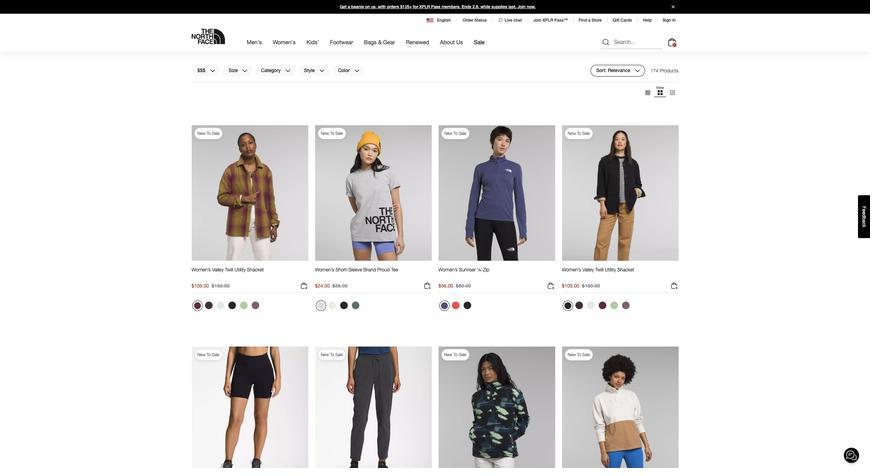 Task type: locate. For each thing, give the bounding box(es) containing it.
1 vertical spatial brand
[[364, 267, 376, 273]]

1 twill from the left
[[225, 267, 233, 273]]

about us link
[[440, 33, 463, 51]]

TNF Black/Halfdome Graphic radio
[[440, 79, 450, 90]]

1 $150.00 from the left
[[212, 283, 230, 289]]

0 horizontal spatial $105.00
[[192, 283, 209, 289]]

tnf black image
[[329, 80, 336, 88], [228, 302, 236, 309], [464, 302, 472, 309]]

new
[[198, 131, 206, 136], [321, 131, 329, 136], [445, 131, 453, 136], [568, 131, 576, 136], [198, 352, 206, 357], [321, 352, 329, 357], [445, 352, 453, 357], [568, 352, 576, 357]]

$105.00 up coal brown option
[[562, 283, 580, 289]]

1 horizontal spatial women's valley twill utility shacket button
[[562, 267, 635, 279]]

tnf light grey heather/halfdome graphic image
[[464, 80, 472, 88]]

tnf black image for tnf black option to the right of the radiant orange image
[[464, 302, 472, 309]]

a up k
[[862, 220, 868, 222]]

2 women's valley twill utility shacket button from the left
[[562, 267, 635, 279]]

to for 2nd women's pali pile fleece ¼-snap image from the right
[[454, 352, 458, 357]]

gardenia white/halfdome graphic image inside radio
[[452, 80, 460, 88]]

join
[[518, 4, 526, 9], [534, 18, 542, 23]]

women's short-sleeve brand proud tee down the us
[[439, 45, 522, 51]]

gardenia white/halfdome graphic image inside option
[[329, 302, 336, 309]]

2 women's valley twill utility shacket image from the left
[[562, 125, 679, 261]]

1 fawn grey large halfdome shadow plaid radio from the left
[[250, 300, 261, 311]]

1 vertical spatial tnf light grey heather/halfdome graphic radio
[[316, 301, 326, 311]]

gardenia white heather image
[[217, 80, 224, 88]]

0 vertical spatial women's short-sleeve brand proud tee
[[439, 45, 522, 51]]

1 coal brown image from the left
[[205, 302, 213, 309]]

0 vertical spatial tnf light grey heather/halfdome graphic radio
[[462, 79, 473, 90]]

tee for leftmost 'women's short-sleeve brand proud tee' button
[[391, 267, 399, 273]]

tnf black image left coal brown option
[[565, 302, 572, 309]]

Fawn Grey Large Halfdome Shadow Plaid radio
[[250, 300, 261, 311], [621, 300, 632, 311]]

xplr left pass™
[[543, 18, 554, 23]]

1 shacket from the left
[[247, 267, 264, 273]]

0 vertical spatial tee
[[515, 45, 522, 51]]

0 horizontal spatial women's valley twill utility shacket button
[[192, 267, 264, 279]]

a for store
[[589, 18, 591, 23]]

1 horizontal spatial a
[[589, 18, 591, 23]]

1 horizontal spatial women's short-sleeve brand proud tee image
[[439, 0, 556, 40]]

proud
[[501, 45, 514, 51], [378, 267, 390, 273]]

cave blue image
[[441, 302, 448, 309]]

tnf black image right boysenberry radio
[[329, 80, 336, 88]]

a right find
[[589, 18, 591, 23]]

fawn grey large halfdome shadow plaid radio for misty sage icon plaid 2 radio
[[621, 300, 632, 311]]

Search search field
[[601, 35, 663, 49]]

boysenberry large halfdome shadow plaid radio right gardenia white option
[[598, 300, 608, 311]]

0 horizontal spatial proud
[[378, 267, 390, 273]]

coal brown image inside radio
[[205, 302, 213, 309]]

coal brown image inside option
[[576, 302, 583, 309]]

TNF Light Grey Heather/Halfdome Graphic radio
[[462, 79, 473, 90], [316, 301, 326, 311]]

women's short-sleeve brand proud tee
[[439, 45, 522, 51], [315, 267, 399, 273]]

women's short-sleeve brand proud tee image
[[439, 0, 556, 40], [315, 125, 432, 261]]

1 horizontal spatial $105.00
[[562, 283, 580, 289]]

0 horizontal spatial twill
[[225, 267, 233, 273]]

0 horizontal spatial utility
[[235, 267, 246, 273]]

tnf black image right the radiant orange image
[[464, 302, 472, 309]]

women's valley twill utility shacket button up gardenia white icon
[[192, 267, 264, 279]]

2 horizontal spatial a
[[862, 220, 868, 222]]

1 horizontal spatial proud
[[501, 45, 514, 51]]

2 vertical spatial a
[[862, 220, 868, 222]]

1 vertical spatial xplr
[[543, 18, 554, 23]]

0 horizontal spatial sleeve
[[252, 45, 265, 51]]

e up the b
[[862, 212, 868, 214]]

0 vertical spatial dark sage/halfdome graphic image
[[476, 80, 483, 88]]

men's
[[247, 39, 262, 45]]

coal brown image
[[205, 302, 213, 309], [576, 302, 583, 309]]

0 vertical spatial xplr
[[420, 4, 430, 9]]

$150.00 for gardenia white option
[[583, 283, 601, 289]]

1 horizontal spatial dark sage/halfdome graphic image
[[476, 80, 483, 88]]

2 coal brown image from the left
[[576, 302, 583, 309]]

dark sage/halfdome graphic image right tnf light grey heather/halfdome graphic icon
[[476, 80, 483, 88]]

dark sage/halfdome graphic image inside radio
[[476, 80, 483, 88]]

dark sage/halfdome graphic image for dark sage/halfdome graphic radio
[[476, 80, 483, 88]]

dusty periwinkle graphic dye print image
[[240, 80, 248, 88]]

1 horizontal spatial join
[[534, 18, 542, 23]]

Dark Sage/Halfdome Graphic radio
[[350, 300, 361, 311]]

shacket
[[247, 267, 264, 273], [618, 267, 635, 273]]

gift
[[613, 18, 620, 23]]

1 horizontal spatial xplr
[[543, 18, 554, 23]]

1 horizontal spatial tnf light grey heather/halfdome graphic radio
[[462, 79, 473, 90]]

1 horizontal spatial coal brown image
[[576, 302, 583, 309]]

2 horizontal spatial sleeve
[[472, 45, 486, 51]]

0 horizontal spatial short-
[[239, 45, 252, 51]]

1 vertical spatial women's short-sleeve brand proud tee button
[[315, 267, 399, 279]]

1 horizontal spatial women's pali pile fleece ¼-snap image
[[562, 346, 679, 468]]

women's valley twill utility shacket button
[[192, 267, 264, 279], [562, 267, 635, 279]]

0 horizontal spatial dark sage/halfdome graphic image
[[352, 302, 360, 309]]

$35.00
[[333, 283, 348, 289]]

view list box
[[642, 85, 679, 100]]

2 fawn grey large halfdome shadow plaid radio from the left
[[621, 300, 632, 311]]

renewed link
[[406, 33, 429, 51]]

c
[[862, 222, 868, 225]]

women's dune sky 9'' tights shorts image
[[315, 0, 432, 40]]

misty sage icon plaid 2 image inside radio
[[611, 302, 618, 309]]

women's short-sleeve brand proud tee up $35.00
[[315, 267, 399, 273]]

sign in button
[[663, 18, 676, 23]]

1 horizontal spatial valley
[[583, 267, 595, 273]]

$150.00 up gardenia white icon
[[212, 283, 230, 289]]

join down the now. on the right of the page
[[534, 18, 542, 23]]

tnf black image for coal brown option
[[565, 302, 572, 309]]

1 horizontal spatial $150.00
[[583, 283, 601, 289]]

1 utility from the left
[[235, 267, 246, 273]]

1 vertical spatial women's short-sleeve brand proud tee
[[315, 267, 399, 273]]

dark sage/halfdome graphic image
[[476, 80, 483, 88], [352, 302, 360, 309]]

tnf black image left gardenia white/almond butter 'option'
[[565, 81, 572, 88]]

boysenberry large halfdome shadow plaid image left coal brown radio
[[194, 302, 201, 309]]

misty sage abstract geology print image
[[588, 80, 595, 88]]

2.6,
[[473, 4, 480, 9]]

$150.00 up gardenia white image
[[583, 283, 601, 289]]

misty sage icon plaid 2 image left fawn grey large halfdome shadow plaid icon
[[611, 302, 618, 309]]

sale
[[474, 39, 485, 45], [212, 131, 220, 136], [336, 131, 343, 136], [459, 131, 467, 136], [583, 131, 590, 136], [212, 352, 220, 357], [336, 352, 343, 357], [459, 352, 467, 357], [583, 352, 590, 357]]

Boysenberry Large Halfdome Shadow Plaid radio
[[598, 300, 608, 311], [192, 301, 203, 311]]

a inside get a beanie on us, with orders $125+ for xplr pass members. ends 2.6, while supplies last. join now. link
[[348, 4, 350, 9]]

short- for 'women's short-sleeve brand proud tee' button to the right
[[459, 45, 472, 51]]

women's for rightmost boysenberry large halfdome shadow plaid option women's valley twill utility shacket button
[[562, 267, 582, 273]]

1 horizontal spatial misty sage icon plaid 2 image
[[611, 302, 618, 309]]

women's short-sleeve brand proud tee button up $35.00
[[315, 267, 399, 279]]

sleeve for leftmost 'women's short-sleeve brand proud tee' button
[[349, 267, 362, 273]]

1 horizontal spatial women's valley twill utility shacket
[[562, 267, 635, 273]]

misty sage icon plaid 2 image left fawn grey large halfdome shadow plaid image
[[240, 302, 248, 309]]

women's pali pile fleece ¼-snap image
[[439, 346, 556, 468], [562, 346, 679, 468]]

1 $105.00 from the left
[[192, 283, 209, 289]]

1 horizontal spatial fawn grey large halfdome shadow plaid radio
[[621, 300, 632, 311]]

2 twill from the left
[[596, 267, 604, 273]]

category button
[[256, 65, 296, 77]]

women's short-sleeve brand proud tee for 'women's short-sleeve brand proud tee' button to the right
[[439, 45, 522, 51]]

women's pali pile fleece jacket button
[[562, 45, 629, 58]]

status
[[475, 18, 487, 23]]

e up d
[[862, 209, 868, 212]]

1 horizontal spatial sleeve
[[349, 267, 362, 273]]

search all image
[[602, 38, 611, 46]]

174 products status
[[651, 65, 679, 77]]

valley
[[212, 267, 224, 273], [583, 267, 595, 273]]

0 horizontal spatial $150.00
[[212, 283, 230, 289]]

women's never stop wearing pants image
[[315, 346, 432, 468]]

2 $150.00 from the left
[[583, 283, 601, 289]]

dark sage/halfdome graphic image inside option
[[352, 302, 360, 309]]

find a store link
[[579, 18, 602, 23]]

misty sage icon plaid 2 image
[[240, 302, 248, 309], [611, 302, 618, 309]]

a
[[348, 4, 350, 9], [589, 18, 591, 23], [862, 220, 868, 222]]

lunar slate heather image
[[340, 80, 348, 88]]

women's valley twill utility shacket button up gardenia white image
[[562, 267, 635, 279]]

$105.00 up coal brown radio
[[192, 283, 209, 289]]

Boysenberry radio
[[316, 79, 326, 90]]

0 horizontal spatial boysenberry large halfdome shadow plaid image
[[194, 302, 201, 309]]

gift cards link
[[613, 18, 633, 23]]

9''
[[357, 45, 362, 51]]

women's sunriser ¼-zip image
[[439, 125, 556, 261]]

0 horizontal spatial women's valley twill utility shacket image
[[192, 125, 308, 261]]

0 horizontal spatial join
[[518, 4, 526, 9]]

0 horizontal spatial women's pali pile fleece ¼-snap image
[[439, 346, 556, 468]]

help
[[644, 18, 652, 23]]

1 women's valley twill utility shacket from the left
[[192, 267, 264, 273]]

bags
[[364, 39, 377, 45]]

1 vertical spatial join
[[534, 18, 542, 23]]

gardenia white/halfdome graphic image for gardenia white/halfdome graphic radio
[[452, 80, 460, 88]]

0 horizontal spatial gardenia white/halfdome graphic image
[[329, 302, 336, 309]]

0 horizontal spatial brand
[[364, 267, 376, 273]]

a for beanie
[[348, 4, 350, 9]]

Coal Brown radio
[[203, 300, 214, 311]]

0 horizontal spatial tee
[[391, 267, 399, 273]]

tnf light grey heather/halfdome graphic image
[[318, 302, 325, 309]]

xplr right for
[[420, 4, 430, 9]]

help link
[[644, 18, 652, 23]]

women's valley twill utility shacket image
[[192, 125, 308, 261], [562, 125, 679, 261]]

women's dune sky 6'' tights shorts image
[[192, 346, 308, 468]]

sale for women's valley twill utility shacket image associated with misty sage icon plaid 2 option
[[212, 131, 220, 136]]

sale for 2nd women's pali pile fleece ¼-snap image from the right
[[459, 352, 467, 357]]

fawn grey large halfdome shadow plaid radio right misty sage icon plaid 2 radio
[[621, 300, 632, 311]]

about us
[[440, 39, 463, 45]]

products
[[661, 68, 679, 73]]

tnf light grey heather/halfdome graphic radio left dark sage/halfdome graphic radio
[[462, 79, 473, 90]]

sleeve
[[252, 45, 265, 51], [472, 45, 486, 51], [349, 267, 362, 273]]

2 women's valley twill utility shacket from the left
[[562, 267, 635, 273]]

1 vertical spatial women's short-sleeve brand proud tee image
[[315, 125, 432, 261]]

a inside f e e d b a c k button
[[862, 220, 868, 222]]

tnf black image
[[205, 80, 213, 88], [565, 81, 572, 88], [565, 302, 572, 309]]

misty sage icon plaid 2 image for misty sage icon plaid 2 option
[[240, 302, 248, 309]]

women's dawndream short-sleeve button
[[192, 45, 265, 58]]

0 horizontal spatial misty sage icon plaid 2 image
[[240, 302, 248, 309]]

f e e d b a c k
[[862, 206, 868, 227]]

tnf black radio left coal brown option
[[563, 301, 573, 311]]

short- down men's
[[239, 45, 252, 51]]

fawn grey large halfdome shadow plaid image
[[252, 302, 259, 309]]

sale for women's dune sky 6'' tights shorts image
[[212, 352, 220, 357]]

$56.00
[[439, 283, 454, 289]]

2 horizontal spatial short-
[[459, 45, 472, 51]]

0 horizontal spatial tnf light grey heather/halfdome graphic radio
[[316, 301, 326, 311]]

0 vertical spatial women's short-sleeve brand proud tee image
[[439, 0, 556, 40]]

tnf black image left misty sage icon plaid 2 option
[[228, 302, 236, 309]]

misty sage icon plaid 2 image inside option
[[240, 302, 248, 309]]

twill
[[225, 267, 233, 273], [596, 267, 604, 273]]

women's dawndream short-sleeve image
[[192, 0, 308, 40]]

1 horizontal spatial women's valley twill utility shacket image
[[562, 125, 679, 261]]

1 vertical spatial gardenia white/halfdome graphic image
[[329, 302, 336, 309]]

0 vertical spatial gardenia white/halfdome graphic image
[[452, 80, 460, 88]]

women's dune sky 9'' tights shorts
[[315, 45, 391, 51]]

0 horizontal spatial valley
[[212, 267, 224, 273]]

renewed
[[406, 39, 429, 45]]

women's valley twill utility shacket image for misty sage icon plaid 2 radio
[[562, 125, 679, 261]]

women's inside button
[[562, 45, 582, 51]]

shacket for misty sage icon plaid 2 radio
[[618, 267, 635, 273]]

1 horizontal spatial twill
[[596, 267, 604, 273]]

0 horizontal spatial women's valley twill utility shacket
[[192, 267, 264, 273]]

2 shacket from the left
[[618, 267, 635, 273]]

dark sage/halfdome graphic image right tnf black/halfdome graphic radio
[[352, 302, 360, 309]]

gardenia white/halfdome graphic image right tnf light grey heather/halfdome graphic image
[[329, 302, 336, 309]]

2 $105.00 from the left
[[562, 283, 580, 289]]

gardenia white/halfdome graphic image right tnf black/halfdome graphic option
[[452, 80, 460, 88]]

1 horizontal spatial brand
[[487, 45, 500, 51]]

women's for 'women's short-sleeve brand proud tee' button to the right
[[439, 45, 458, 51]]

$105.00
[[192, 283, 209, 289], [562, 283, 580, 289]]

get a beanie on us, with orders $125+ for xplr pass members. ends 2.6, while supplies last. join now. link
[[0, 0, 871, 14]]

tnf black/halfdome graphic image
[[340, 302, 348, 309]]

women's pali pile fleece jacket image
[[562, 0, 679, 40]]

174 products
[[651, 68, 679, 73]]

short- for leftmost 'women's short-sleeve brand proud tee' button
[[336, 267, 349, 273]]

tnf black image for tnf black option to the left of misty sage icon plaid 2 option
[[228, 302, 236, 309]]

0 vertical spatial brand
[[487, 45, 500, 51]]

women's valley twill utility shacket button for tnf black option to the left of misty sage icon plaid 2 option
[[192, 267, 264, 279]]

for
[[413, 4, 419, 9]]

Coal Brown radio
[[574, 300, 585, 311]]

b
[[862, 217, 868, 220]]

twill for tnf black option to the left of misty sage icon plaid 2 option
[[225, 267, 233, 273]]

boysenberry large halfdome shadow plaid image right gardenia white option
[[599, 302, 607, 309]]

to for women's never stop wearing pants image
[[330, 352, 335, 357]]

0 vertical spatial a
[[348, 4, 350, 9]]

xplr
[[420, 4, 430, 9], [543, 18, 554, 23]]

$choose color$ option group
[[192, 79, 250, 92], [315, 79, 374, 92], [439, 79, 486, 92], [562, 79, 598, 92], [192, 300, 262, 314], [315, 300, 362, 314], [439, 300, 474, 314], [562, 300, 633, 314]]

1 horizontal spatial shacket
[[618, 267, 635, 273]]

order status
[[463, 18, 487, 23]]

style button
[[299, 65, 330, 77]]

0 vertical spatial join
[[518, 4, 526, 9]]

tnf black/halfdome graphic image
[[441, 81, 448, 88]]

1 valley from the left
[[212, 267, 224, 273]]

brand
[[487, 45, 500, 51], [364, 267, 376, 273]]

0 vertical spatial proud
[[501, 45, 514, 51]]

0 horizontal spatial women's short-sleeve brand proud tee
[[315, 267, 399, 273]]

women's
[[273, 39, 296, 45]]

$$$
[[198, 67, 206, 73]]

valley for women's valley twill utility shacket image associated with misty sage icon plaid 2 option
[[212, 267, 224, 273]]

pass
[[432, 4, 441, 9]]

to for women's valley twill utility shacket image associated with misty sage icon plaid 2 option
[[207, 131, 211, 136]]

gardenia white/halfdome graphic image
[[452, 80, 460, 88], [329, 302, 336, 309]]

tee for 'women's short-sleeve brand proud tee' button to the right
[[515, 45, 522, 51]]

0 vertical spatial women's short-sleeve brand proud tee button
[[439, 45, 522, 58]]

2 valley from the left
[[583, 267, 595, 273]]

tnf black radio left gardenia white/almond butter 'option'
[[563, 79, 573, 90]]

Dark Sage/Halfdome Graphic radio
[[474, 79, 485, 90]]

1 vertical spatial dark sage/halfdome graphic image
[[352, 302, 360, 309]]

1 vertical spatial proud
[[378, 267, 390, 273]]

0 horizontal spatial tnf black image
[[228, 302, 236, 309]]

coal brown image left gardenia white icon
[[205, 302, 213, 309]]

ends
[[462, 4, 472, 9]]

1 horizontal spatial boysenberry large halfdome shadow plaid image
[[599, 302, 607, 309]]

men's link
[[247, 33, 262, 51]]

2 horizontal spatial tnf black image
[[464, 302, 472, 309]]

1 horizontal spatial tnf black image
[[329, 80, 336, 88]]

women's pali pile fleece jacket
[[562, 45, 629, 51]]

relevance
[[609, 67, 631, 73]]

174
[[651, 68, 659, 73]]

women's short-sleeve brand proud tee button down the us
[[439, 45, 522, 58]]

women's
[[192, 45, 211, 51], [315, 45, 334, 51], [439, 45, 458, 51], [562, 45, 582, 51], [192, 267, 211, 273], [315, 267, 334, 273], [439, 267, 458, 273], [562, 267, 582, 273]]

2 misty sage icon plaid 2 image from the left
[[611, 302, 618, 309]]

a right get
[[348, 4, 350, 9]]

0 horizontal spatial shacket
[[247, 267, 264, 273]]

2 e from the top
[[862, 212, 868, 214]]

fleece
[[600, 45, 614, 51]]

1 horizontal spatial women's short-sleeve brand proud tee
[[439, 45, 522, 51]]

0 horizontal spatial a
[[348, 4, 350, 9]]

1 vertical spatial tee
[[391, 267, 399, 273]]

sale for women's valley twill utility shacket image for misty sage icon plaid 2 radio
[[583, 131, 590, 136]]

size
[[229, 67, 238, 73]]

women's for women's sunriser ¼-zip button
[[439, 267, 458, 273]]

1 horizontal spatial gardenia white/halfdome graphic image
[[452, 80, 460, 88]]

pali
[[583, 45, 590, 51]]

&
[[379, 39, 382, 45]]

boysenberry image
[[318, 81, 325, 88]]

Lunar Slate Heather radio
[[339, 79, 350, 90]]

coal brown image left gardenia white image
[[576, 302, 583, 309]]

1 horizontal spatial utility
[[606, 267, 617, 273]]

1 horizontal spatial women's short-sleeve brand proud tee button
[[439, 45, 522, 58]]

boysenberry large halfdome shadow plaid image
[[599, 302, 607, 309], [194, 302, 201, 309]]

Dark Sage Heather radio
[[362, 79, 373, 90]]

TNF Black radio
[[203, 79, 214, 90], [327, 79, 338, 90], [563, 79, 573, 90], [227, 300, 238, 311], [462, 300, 473, 311], [563, 301, 573, 311]]

0 horizontal spatial coal brown image
[[205, 302, 213, 309]]

2 utility from the left
[[606, 267, 617, 273]]

gardenia white image
[[588, 302, 595, 309]]

1 women's valley twill utility shacket button from the left
[[192, 267, 264, 279]]

english link
[[427, 17, 452, 23]]

shorts
[[378, 45, 391, 51]]

1 women's valley twill utility shacket image from the left
[[192, 125, 308, 261]]

Gardenia White/Halfdome Graphic radio
[[451, 79, 462, 90]]

1 horizontal spatial tee
[[515, 45, 522, 51]]

boysenberry large halfdome shadow plaid radio left coal brown radio
[[192, 301, 203, 311]]

to for women's sunriser ¼-zip image
[[454, 131, 458, 136]]

to
[[207, 131, 211, 136], [330, 131, 335, 136], [454, 131, 458, 136], [578, 131, 582, 136], [207, 352, 211, 357], [330, 352, 335, 357], [454, 352, 458, 357], [578, 352, 582, 357]]

short- down the us
[[459, 45, 472, 51]]

1 vertical spatial a
[[589, 18, 591, 23]]

1 misty sage icon plaid 2 image from the left
[[240, 302, 248, 309]]

close image
[[669, 5, 678, 8]]

dark sage/halfdome graphic image for dark sage/halfdome graphic option
[[352, 302, 360, 309]]

join xplr pass™
[[534, 18, 568, 23]]

$150.00 for gardenia white radio
[[212, 283, 230, 289]]

women's valley twill utility shacket
[[192, 267, 264, 273], [562, 267, 635, 273]]

fawn grey large halfdome shadow plaid radio right misty sage icon plaid 2 option
[[250, 300, 261, 311]]

tnf light grey heather/halfdome graphic radio left gardenia white/halfdome graphic option
[[316, 301, 326, 311]]

short- up $35.00
[[336, 267, 349, 273]]

0 horizontal spatial fawn grey large halfdome shadow plaid radio
[[250, 300, 261, 311]]

women's for leftmost 'women's short-sleeve brand proud tee' button
[[315, 267, 334, 273]]

join right last.
[[518, 4, 526, 9]]

1 horizontal spatial short-
[[336, 267, 349, 273]]



Task type: vqa. For each thing, say whether or not it's contained in the screenshot.
"$150.00"
yes



Task type: describe. For each thing, give the bounding box(es) containing it.
women's valley twill utility shacket for rightmost boysenberry large halfdome shadow plaid option
[[562, 267, 635, 273]]

tnf black image for tnf black option on the right of boysenberry radio
[[329, 80, 336, 88]]

Boysenberry radio
[[192, 79, 203, 90]]

women's for women's dune sky 9'' tights shorts button
[[315, 45, 334, 51]]

Radiant Orange radio
[[451, 300, 462, 311]]

Misty Sage Icon Plaid 2 radio
[[238, 300, 249, 311]]

members.
[[442, 4, 461, 9]]

to for 1st women's pali pile fleece ¼-snap image from the right
[[578, 352, 582, 357]]

sign in
[[663, 18, 676, 23]]

to for women's dune sky 6'' tights shorts image
[[207, 352, 211, 357]]

dawndream
[[212, 45, 237, 51]]

orders
[[387, 4, 400, 9]]

women's link
[[273, 33, 296, 51]]

zip
[[483, 267, 490, 273]]

Cave Blue radio
[[440, 301, 450, 311]]

fawn grey large halfdome shadow plaid image
[[623, 302, 630, 309]]

color
[[338, 67, 350, 73]]

sunriser
[[459, 267, 476, 273]]

1
[[674, 43, 676, 47]]

chat
[[514, 18, 522, 23]]

Gardenia White radio
[[215, 300, 226, 311]]

$125+
[[401, 4, 412, 9]]

smmt navy abstract floral print image
[[228, 80, 236, 88]]

$80.00
[[456, 283, 472, 289]]

on
[[365, 4, 370, 9]]

0 horizontal spatial women's short-sleeve brand proud tee button
[[315, 267, 399, 279]]

english
[[438, 18, 451, 23]]

to for women's valley twill utility shacket image for misty sage icon plaid 2 radio
[[578, 131, 582, 136]]

order
[[463, 18, 474, 23]]

sale for 1st women's pali pile fleece ¼-snap image from the right
[[583, 352, 590, 357]]

gift cards
[[613, 18, 633, 23]]

1 e from the top
[[862, 209, 868, 212]]

last.
[[509, 4, 517, 9]]

now.
[[527, 4, 536, 9]]

pass™
[[555, 18, 568, 23]]

women's sunriser ¼-zip button
[[439, 267, 490, 279]]

sign
[[663, 18, 672, 23]]

cards
[[621, 18, 633, 23]]

utility for misty sage icon plaid 2 radio
[[606, 267, 617, 273]]

women's valley twill utility shacket button for rightmost boysenberry large halfdome shadow plaid option
[[562, 267, 635, 279]]

store
[[592, 18, 602, 23]]

color button
[[333, 65, 365, 77]]

footwear link
[[330, 33, 353, 51]]

Almond Butter Graphic Dye Print radio
[[350, 79, 361, 90]]

beanie
[[352, 4, 364, 9]]

Gardenia White radio
[[586, 300, 597, 311]]

1 horizontal spatial boysenberry large halfdome shadow plaid radio
[[598, 300, 608, 311]]

live chat button
[[498, 17, 523, 23]]

find
[[579, 18, 588, 23]]

sale for women's sunriser ¼-zip image
[[459, 131, 467, 136]]

the north face home page image
[[192, 29, 225, 44]]

kids'
[[307, 39, 319, 45]]

Misty Sage Icon Plaid 2 radio
[[609, 300, 620, 311]]

join xplr pass™ link
[[534, 18, 568, 23]]

while
[[481, 4, 491, 9]]

get
[[340, 4, 347, 9]]

utility for misty sage icon plaid 2 option
[[235, 267, 246, 273]]

proud for 'women's short-sleeve brand proud tee' button to the right
[[501, 45, 514, 51]]

sale for women's short-sleeve brand proud tee image to the left
[[336, 131, 343, 136]]

$105.00 for coal brown radio
[[192, 283, 209, 289]]

Smmt Navy Abstract Floral Print radio
[[227, 79, 238, 90]]

style
[[304, 67, 315, 73]]

order status link
[[463, 18, 487, 23]]

f
[[862, 206, 868, 209]]

sale for women's never stop wearing pants image
[[336, 352, 343, 357]]

boysenberry large halfdome shadow plaid image for rightmost boysenberry large halfdome shadow plaid option
[[599, 302, 607, 309]]

find a store
[[579, 18, 602, 23]]

fawn grey large halfdome shadow plaid radio for misty sage icon plaid 2 option
[[250, 300, 261, 311]]

0 horizontal spatial xplr
[[420, 4, 430, 9]]

TNF Black/Halfdome Graphic radio
[[339, 300, 350, 311]]

d
[[862, 214, 868, 217]]

1 women's pali pile fleece ¼-snap image from the left
[[439, 346, 556, 468]]

women's valley twill utility shacket for tnf black option to the left of misty sage icon plaid 2 option
[[192, 267, 264, 273]]

1 link
[[667, 37, 678, 48]]

about
[[440, 39, 455, 45]]

Gardenia White/Almond Butter radio
[[574, 79, 585, 90]]

sale link
[[474, 33, 485, 51]]

footwear
[[330, 39, 353, 45]]

proud for leftmost 'women's short-sleeve brand proud tee' button
[[378, 267, 390, 273]]

boysenberry image
[[194, 81, 201, 88]]

valley for women's valley twill utility shacket image for misty sage icon plaid 2 radio
[[583, 267, 595, 273]]

view
[[657, 85, 665, 90]]

sort:
[[597, 67, 607, 73]]

sky
[[348, 45, 356, 51]]

gardenia white image
[[217, 302, 224, 309]]

tights
[[364, 45, 376, 51]]

Dusty Periwinkle Graphic Dye Print radio
[[238, 79, 249, 90]]

us,
[[371, 4, 377, 9]]

women's valley twill utility shacket image for misty sage icon plaid 2 option
[[192, 125, 308, 261]]

gardenia white/halfdome graphic image for gardenia white/halfdome graphic option
[[329, 302, 336, 309]]

0 horizontal spatial women's short-sleeve brand proud tee image
[[315, 125, 432, 261]]

gardenia white/almond butter image
[[576, 80, 583, 88]]

tnf black image right boysenberry option
[[205, 80, 213, 88]]

category
[[261, 67, 281, 73]]

tnf black radio right boysenberry option
[[203, 79, 214, 90]]

live chat
[[505, 18, 522, 23]]

women's sunriser ¼-zip
[[439, 267, 490, 273]]

size button
[[223, 65, 253, 77]]

pile
[[592, 45, 599, 51]]

shacket for misty sage icon plaid 2 option
[[247, 267, 264, 273]]

bags & gear link
[[364, 33, 395, 51]]

coal brown image for coal brown radio
[[205, 302, 213, 309]]

sort: relevance button
[[591, 65, 646, 77]]

twill for rightmost boysenberry large halfdome shadow plaid option
[[596, 267, 604, 273]]

Misty Sage Abstract Geology Print radio
[[586, 79, 597, 90]]

$$$ button
[[192, 65, 220, 77]]

get a beanie on us, with orders $125+ for xplr pass members. ends 2.6, while supplies last. join now.
[[340, 4, 536, 9]]

tnf black image for gardenia white/almond butter 'option'
[[565, 81, 572, 88]]

women's for women's dawndream short-sleeve button
[[192, 45, 211, 51]]

tnf black radio left misty sage icon plaid 2 option
[[227, 300, 238, 311]]

coal brown image for coal brown option
[[576, 302, 583, 309]]

tnf black radio right the radiant orange image
[[462, 300, 473, 311]]

dark sage heather image
[[364, 80, 371, 88]]

boysenberry large halfdome shadow plaid image for the leftmost boysenberry large halfdome shadow plaid option
[[194, 302, 201, 309]]

misty sage icon plaid 2 image for misty sage icon plaid 2 radio
[[611, 302, 618, 309]]

f e e d b a c k button
[[859, 195, 871, 238]]

supplies
[[492, 4, 508, 9]]

Gardenia White/Halfdome Graphic radio
[[327, 300, 338, 311]]

$105.00 for coal brown option
[[562, 283, 580, 289]]

0 horizontal spatial boysenberry large halfdome shadow plaid radio
[[192, 301, 203, 311]]

women's dawndream short-sleeve
[[192, 45, 265, 51]]

$24.00
[[315, 283, 330, 289]]

2 women's pali pile fleece ¼-snap image from the left
[[562, 346, 679, 468]]

women's dune sky 9'' tights shorts button
[[315, 45, 391, 58]]

in
[[673, 18, 676, 23]]

live
[[505, 18, 513, 23]]

sort: relevance
[[597, 67, 631, 73]]

us
[[457, 39, 463, 45]]

almond butter graphic dye print image
[[352, 80, 360, 88]]

gear
[[384, 39, 395, 45]]

women's for women's pali pile fleece jacket button
[[562, 45, 582, 51]]

Gardenia White Heather radio
[[215, 79, 226, 90]]

¼-
[[478, 267, 483, 273]]

radiant orange image
[[452, 302, 460, 309]]

women's for tnf black option to the left of misty sage icon plaid 2 option's women's valley twill utility shacket button
[[192, 267, 211, 273]]

women's short-sleeve brand proud tee for leftmost 'women's short-sleeve brand proud tee' button
[[315, 267, 399, 273]]

sleeve for 'women's short-sleeve brand proud tee' button to the right
[[472, 45, 486, 51]]

kids' link
[[307, 33, 319, 51]]

tnf black radio right boysenberry radio
[[327, 79, 338, 90]]



